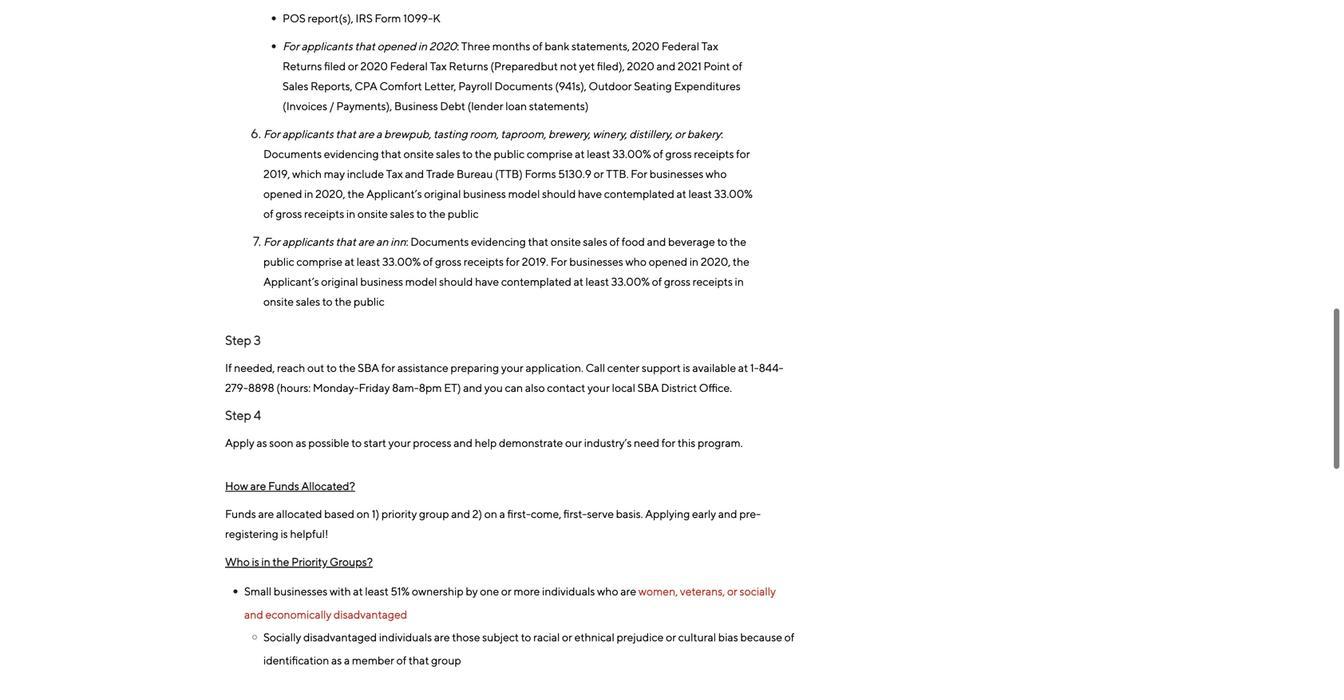 Task type: locate. For each thing, give the bounding box(es) containing it.
model down (ttb)
[[508, 187, 540, 200]]

2 horizontal spatial documents
[[495, 79, 553, 93]]

brewpub,
[[384, 127, 431, 141]]

statements,
[[572, 39, 630, 53]]

sales
[[436, 147, 460, 160], [390, 207, 414, 220], [583, 235, 608, 248], [296, 295, 320, 308]]

for down expenditures
[[736, 147, 750, 160]]

0 horizontal spatial funds
[[225, 508, 256, 521]]

0 vertical spatial applicants
[[301, 39, 353, 53]]

2 horizontal spatial :
[[721, 127, 723, 141]]

and down the preparing
[[463, 381, 482, 394]]

2 horizontal spatial opened
[[649, 255, 688, 268]]

1 horizontal spatial :
[[457, 39, 459, 53]]

applicant's down include
[[366, 187, 422, 200]]

comprise down for applicants that are an inn
[[297, 255, 343, 268]]

(preparedbut
[[491, 59, 558, 73]]

groups?
[[330, 556, 373, 569]]

2 horizontal spatial a
[[500, 508, 505, 521]]

is right who
[[252, 556, 259, 569]]

0 vertical spatial documents
[[495, 79, 553, 93]]

comprise up forms at the left top
[[527, 147, 573, 160]]

funds inside funds are allocated based on 1) priority group and 2) on a first-come, first-serve basis. applying early and pre- registering is helpful!
[[225, 508, 256, 521]]

an
[[376, 235, 389, 248]]

the inside if needed, reach out to the sba for assistance preparing your application. call center support is available at 1-844- 279-8898 (hours: monday-friday 8am-8pm et) and you can also contact your local sba district office.
[[339, 361, 356, 374]]

public down an
[[354, 295, 385, 308]]

33.00% up beverage
[[714, 187, 753, 200]]

2 vertical spatial applicants
[[282, 235, 334, 248]]

serve
[[587, 508, 614, 521]]

0 vertical spatial a
[[376, 127, 382, 141]]

(ttb)
[[495, 167, 523, 180]]

monday-
[[313, 381, 359, 394]]

1 horizontal spatial should
[[542, 187, 576, 200]]

2 horizontal spatial tax
[[702, 39, 719, 53]]

0 horizontal spatial original
[[321, 275, 358, 288]]

to left 'racial'
[[521, 631, 531, 644]]

1 horizontal spatial original
[[424, 187, 461, 200]]

2 vertical spatial documents
[[411, 235, 469, 248]]

original
[[424, 187, 461, 200], [321, 275, 358, 288]]

sales up inn
[[390, 207, 414, 220]]

1 horizontal spatial comprise
[[527, 147, 573, 160]]

1 vertical spatial comprise
[[297, 255, 343, 268]]

subject
[[482, 631, 519, 644]]

original down trade
[[424, 187, 461, 200]]

0 vertical spatial businesses
[[650, 167, 704, 180]]

1 vertical spatial original
[[321, 275, 358, 288]]

0 vertical spatial business
[[463, 187, 506, 200]]

0 vertical spatial contemplated
[[604, 187, 675, 200]]

and left trade
[[405, 167, 424, 180]]

1 horizontal spatial model
[[508, 187, 540, 200]]

1 vertical spatial :
[[721, 127, 723, 141]]

0 vertical spatial federal
[[662, 39, 700, 53]]

1 horizontal spatial sba
[[638, 381, 659, 394]]

model
[[508, 187, 540, 200], [405, 275, 437, 288]]

0 vertical spatial group
[[419, 508, 449, 521]]

0 horizontal spatial tax
[[386, 167, 403, 180]]

0 vertical spatial applicant's
[[366, 187, 422, 200]]

opened inside : documents evidencing that onsite sales to the public comprise at least 33.00% of gross receipts for 2019, which may include tax and trade bureau (ttb) forms 5130.9 or ttb. for businesses who opened in 2020, the applicant's original business model should have contemplated at least 33.00% of gross receipts in onsite sales to the public
[[264, 187, 302, 200]]

step for step 4
[[225, 408, 251, 423]]

as
[[257, 436, 267, 450], [296, 436, 306, 450], [331, 654, 342, 667]]

0 vertical spatial have
[[578, 187, 602, 200]]

which
[[292, 167, 322, 180]]

sba down support
[[638, 381, 659, 394]]

that inside : documents evidencing that onsite sales to the public comprise at least 33.00% of gross receipts for 2019, which may include tax and trade bureau (ttb) forms 5130.9 or ttb. for businesses who opened in 2020, the applicant's original business model should have contemplated at least 33.00% of gross receipts in onsite sales to the public
[[381, 147, 402, 160]]

2020
[[429, 39, 457, 53], [632, 39, 660, 53], [360, 59, 388, 73], [627, 59, 655, 73]]

0 horizontal spatial should
[[439, 275, 473, 288]]

a left brewpub,
[[376, 127, 382, 141]]

applicant's down for applicants that are an inn
[[264, 275, 319, 288]]

2 vertical spatial a
[[344, 654, 350, 667]]

to down for applicants that are an inn
[[322, 295, 333, 308]]

et)
[[444, 381, 461, 394]]

: inside : documents evidencing that onsite sales of food and beverage to the public comprise at least 33.00% of gross receipts for 2019. for businesses who opened in 2020, the applicant's original business model should have contemplated at least 33.00% of gross receipts in onsite sales to the public
[[406, 235, 409, 248]]

is down allocated
[[281, 528, 288, 541]]

(hours:
[[277, 381, 311, 394]]

and inside : three months of bank statements, 2020 federal tax returns filed or 2020 federal tax returns (preparedbut not yet filed), 2020 and 2021 point of sales reports, cpa comfort letter, payroll documents (941s), outdoor seating expenditures (invoices / payments), business debt (lender loan statements)
[[657, 59, 676, 73]]

sba up 'friday'
[[358, 361, 379, 374]]

come,
[[531, 508, 562, 521]]

and
[[657, 59, 676, 73], [405, 167, 424, 180], [647, 235, 666, 248], [463, 381, 482, 394], [454, 436, 473, 450], [451, 508, 470, 521], [718, 508, 738, 521], [244, 608, 263, 621]]

disadvantaged down 51%
[[334, 608, 407, 621]]

public down for applicants that are an inn
[[264, 255, 294, 268]]

returns up sales
[[283, 59, 322, 73]]

opened
[[377, 39, 416, 53], [264, 187, 302, 200], [649, 255, 688, 268]]

veterans,
[[680, 585, 725, 598]]

1 vertical spatial business
[[360, 275, 403, 288]]

gross
[[666, 147, 692, 160], [276, 207, 302, 220], [435, 255, 462, 268], [664, 275, 691, 288]]

applicants down 'which' at left top
[[282, 235, 334, 248]]

statements)
[[529, 99, 589, 113]]

opened inside : documents evidencing that onsite sales of food and beverage to the public comprise at least 33.00% of gross receipts for 2019. for businesses who opened in 2020, the applicant's original business model should have contemplated at least 33.00% of gross receipts in onsite sales to the public
[[649, 255, 688, 268]]

1 vertical spatial is
[[281, 528, 288, 541]]

a inside funds are allocated based on 1) priority group and 2) on a first-come, first-serve basis. applying early and pre- registering is helpful!
[[500, 508, 505, 521]]

1 horizontal spatial funds
[[268, 480, 299, 493]]

1 vertical spatial 2020,
[[701, 255, 731, 268]]

for down 2019,
[[264, 235, 280, 248]]

disadvantaged inside the socially disadvantaged individuals are those subject to racial or ethnical prejudice or cultural bias because of identification as a member of that group
[[303, 631, 377, 644]]

your right start
[[389, 436, 411, 450]]

2 vertical spatial is
[[252, 556, 259, 569]]

priority
[[292, 556, 328, 569]]

or right one
[[501, 585, 512, 598]]

have inside : documents evidencing that onsite sales of food and beverage to the public comprise at least 33.00% of gross receipts for 2019. for businesses who opened in 2020, the applicant's original business model should have contemplated at least 33.00% of gross receipts in onsite sales to the public
[[475, 275, 499, 288]]

0 horizontal spatial a
[[344, 654, 350, 667]]

1 horizontal spatial businesses
[[570, 255, 624, 268]]

1 horizontal spatial who
[[626, 255, 647, 268]]

as left the soon
[[257, 436, 267, 450]]

(lender
[[468, 99, 504, 113]]

should inside : documents evidencing that onsite sales of food and beverage to the public comprise at least 33.00% of gross receipts for 2019. for businesses who opened in 2020, the applicant's original business model should have contemplated at least 33.00% of gross receipts in onsite sales to the public
[[439, 275, 473, 288]]

0 vertical spatial who
[[706, 167, 727, 180]]

small businesses with at least 51% ownership by one or more individuals who are
[[244, 585, 639, 598]]

group down 'those'
[[431, 654, 461, 667]]

business
[[463, 187, 506, 200], [360, 275, 403, 288]]

individuals up member
[[379, 631, 432, 644]]

0 vertical spatial sba
[[358, 361, 379, 374]]

who is in the priority groups?
[[225, 556, 373, 569]]

business down the bureau
[[463, 187, 506, 200]]

contemplated down 2019.
[[501, 275, 572, 288]]

documents for 33.00%
[[264, 147, 322, 160]]

a left member
[[344, 654, 350, 667]]

1 on from the left
[[357, 508, 370, 521]]

1 vertical spatial individuals
[[379, 631, 432, 644]]

for up 'friday'
[[381, 361, 395, 374]]

0 horizontal spatial opened
[[264, 187, 302, 200]]

funds
[[268, 480, 299, 493], [225, 508, 256, 521]]

2 horizontal spatial who
[[706, 167, 727, 180]]

1 horizontal spatial tax
[[430, 59, 447, 73]]

evidencing for receipts
[[471, 235, 526, 248]]

: for for applicants that opened in 2020
[[457, 39, 459, 53]]

room,
[[470, 127, 499, 141]]

or left ttb.
[[594, 167, 604, 180]]

contemplated down ttb.
[[604, 187, 675, 200]]

1 vertical spatial funds
[[225, 508, 256, 521]]

0 vertical spatial should
[[542, 187, 576, 200]]

1 horizontal spatial evidencing
[[471, 235, 526, 248]]

allocated?
[[301, 480, 355, 493]]

0 horizontal spatial first-
[[508, 508, 531, 521]]

or inside : documents evidencing that onsite sales to the public comprise at least 33.00% of gross receipts for 2019, which may include tax and trade bureau (ttb) forms 5130.9 or ttb. for businesses who opened in 2020, the applicant's original business model should have contemplated at least 33.00% of gross receipts in onsite sales to the public
[[594, 167, 604, 180]]

for right ttb.
[[631, 167, 648, 180]]

1 horizontal spatial your
[[501, 361, 524, 374]]

should
[[542, 187, 576, 200], [439, 275, 473, 288]]

disadvantaged up member
[[303, 631, 377, 644]]

your down the call
[[588, 381, 610, 394]]

are left 'those'
[[434, 631, 450, 644]]

1 first- from the left
[[508, 508, 531, 521]]

reports,
[[311, 79, 353, 93]]

1 horizontal spatial individuals
[[542, 585, 595, 598]]

: down expenditures
[[721, 127, 723, 141]]

and left 2021 on the right
[[657, 59, 676, 73]]

ethnical
[[575, 631, 615, 644]]

0 horizontal spatial individuals
[[379, 631, 432, 644]]

evidencing up include
[[324, 147, 379, 160]]

for up 2019,
[[264, 127, 280, 141]]

or inside : three months of bank statements, 2020 federal tax returns filed or 2020 federal tax returns (preparedbut not yet filed), 2020 and 2021 point of sales reports, cpa comfort letter, payroll documents (941s), outdoor seating expenditures (invoices / payments), business debt (lender loan statements)
[[348, 59, 358, 73]]

step 4
[[225, 408, 261, 423]]

group inside the socially disadvantaged individuals are those subject to racial or ethnical prejudice or cultural bias because of identification as a member of that group
[[431, 654, 461, 667]]

0 horizontal spatial businesses
[[274, 585, 328, 598]]

first- right come,
[[564, 508, 587, 521]]

1 horizontal spatial contemplated
[[604, 187, 675, 200]]

or right the filed
[[348, 59, 358, 73]]

ownership
[[412, 585, 464, 598]]

2 horizontal spatial your
[[588, 381, 610, 394]]

1 vertical spatial tax
[[430, 59, 447, 73]]

at inside if needed, reach out to the sba for assistance preparing your application. call center support is available at 1-844- 279-8898 (hours: monday-friday 8am-8pm et) and you can also contact your local sba district office.
[[739, 361, 748, 374]]

bakery
[[687, 127, 721, 141]]

documents right inn
[[411, 235, 469, 248]]

applicant's inside : documents evidencing that onsite sales of food and beverage to the public comprise at least 33.00% of gross receipts for 2019. for businesses who opened in 2020, the applicant's original business model should have contemplated at least 33.00% of gross receipts in onsite sales to the public
[[264, 275, 319, 288]]

0 horizontal spatial sba
[[358, 361, 379, 374]]

who inside : documents evidencing that onsite sales to the public comprise at least 33.00% of gross receipts for 2019, which may include tax and trade bureau (ttb) forms 5130.9 or ttb. for businesses who opened in 2020, the applicant's original business model should have contemplated at least 33.00% of gross receipts in onsite sales to the public
[[706, 167, 727, 180]]

funds up allocated
[[268, 480, 299, 493]]

0 horizontal spatial on
[[357, 508, 370, 521]]

: inside : three months of bank statements, 2020 federal tax returns filed or 2020 federal tax returns (preparedbut not yet filed), 2020 and 2021 point of sales reports, cpa comfort letter, payroll documents (941s), outdoor seating expenditures (invoices / payments), business debt (lender loan statements)
[[457, 39, 459, 53]]

1 vertical spatial applicant's
[[264, 275, 319, 288]]

documents down (preparedbut
[[495, 79, 553, 93]]

for for : three months of bank statements, 2020 federal tax returns filed or 2020 federal tax returns (preparedbut not yet filed), 2020 and 2021 point of sales reports, cpa comfort letter, payroll documents (941s), outdoor seating expenditures (invoices / payments), business debt (lender loan statements)
[[283, 39, 299, 53]]

onsite
[[404, 147, 434, 160], [358, 207, 388, 220], [551, 235, 581, 248], [264, 295, 294, 308]]

prejudice
[[617, 631, 664, 644]]

original inside : documents evidencing that onsite sales of food and beverage to the public comprise at least 33.00% of gross receipts for 2019. for businesses who opened in 2020, the applicant's original business model should have contemplated at least 33.00% of gross receipts in onsite sales to the public
[[321, 275, 358, 288]]

original inside : documents evidencing that onsite sales to the public comprise at least 33.00% of gross receipts for 2019, which may include tax and trade bureau (ttb) forms 5130.9 or ttb. for businesses who opened in 2020, the applicant's original business model should have contemplated at least 33.00% of gross receipts in onsite sales to the public
[[424, 187, 461, 200]]

economically
[[265, 608, 332, 621]]

1 horizontal spatial documents
[[411, 235, 469, 248]]

your up can
[[501, 361, 524, 374]]

help
[[475, 436, 497, 450]]

contemplated inside : documents evidencing that onsite sales to the public comprise at least 33.00% of gross receipts for 2019, which may include tax and trade bureau (ttb) forms 5130.9 or ttb. for businesses who opened in 2020, the applicant's original business model should have contemplated at least 33.00% of gross receipts in onsite sales to the public
[[604, 187, 675, 200]]

tax
[[702, 39, 719, 53], [430, 59, 447, 73], [386, 167, 403, 180]]

apply
[[225, 436, 254, 450]]

applicants down (invoices
[[282, 127, 334, 141]]

need
[[634, 436, 660, 450]]

that up 2019.
[[528, 235, 549, 248]]

1 horizontal spatial federal
[[662, 39, 700, 53]]

33.00%
[[613, 147, 651, 160], [714, 187, 753, 200], [382, 255, 421, 268], [611, 275, 650, 288]]

: inside : documents evidencing that onsite sales to the public comprise at least 33.00% of gross receipts for 2019, which may include tax and trade bureau (ttb) forms 5130.9 or ttb. for businesses who opened in 2020, the applicant's original business model should have contemplated at least 33.00% of gross receipts in onsite sales to the public
[[721, 127, 723, 141]]

evidencing for may
[[324, 147, 379, 160]]

1 vertical spatial step
[[225, 408, 251, 423]]

bureau
[[457, 167, 493, 180]]

business down an
[[360, 275, 403, 288]]

apply as soon as possible to start your process and help demonstrate our industry's need for this program.
[[225, 436, 745, 450]]

1 vertical spatial documents
[[264, 147, 322, 160]]

0 vertical spatial evidencing
[[324, 147, 379, 160]]

soon
[[269, 436, 294, 450]]

evidencing inside : documents evidencing that onsite sales to the public comprise at least 33.00% of gross receipts for 2019, which may include tax and trade bureau (ttb) forms 5130.9 or ttb. for businesses who opened in 2020, the applicant's original business model should have contemplated at least 33.00% of gross receipts in onsite sales to the public
[[324, 147, 379, 160]]

on
[[357, 508, 370, 521], [485, 508, 497, 521]]

model inside : documents evidencing that onsite sales of food and beverage to the public comprise at least 33.00% of gross receipts for 2019. for businesses who opened in 2020, the applicant's original business model should have contemplated at least 33.00% of gross receipts in onsite sales to the public
[[405, 275, 437, 288]]

0 vertical spatial is
[[683, 361, 690, 374]]

racial
[[534, 631, 560, 644]]

opened down 2019,
[[264, 187, 302, 200]]

51%
[[391, 585, 410, 598]]

1 vertical spatial applicants
[[282, 127, 334, 141]]

2 horizontal spatial businesses
[[650, 167, 704, 180]]

1 vertical spatial a
[[500, 508, 505, 521]]

evidencing
[[324, 147, 379, 160], [471, 235, 526, 248]]

individuals
[[542, 585, 595, 598], [379, 631, 432, 644]]

0 vertical spatial funds
[[268, 480, 299, 493]]

applicants for : documents evidencing that onsite sales to the public comprise at least 33.00% of gross receipts for 2019, which may include tax and trade bureau (ttb) forms 5130.9 or ttb. for businesses who opened in 2020, the applicant's original business model should have contemplated at least 33.00% of gross receipts in onsite sales to the public
[[282, 127, 334, 141]]

1 vertical spatial have
[[475, 275, 499, 288]]

0 vertical spatial disadvantaged
[[334, 608, 407, 621]]

2020, down beverage
[[701, 255, 731, 268]]

group right priority
[[419, 508, 449, 521]]

and inside : documents evidencing that onsite sales to the public comprise at least 33.00% of gross receipts for 2019, which may include tax and trade bureau (ttb) forms 5130.9 or ttb. for businesses who opened in 2020, the applicant's original business model should have contemplated at least 33.00% of gross receipts in onsite sales to the public
[[405, 167, 424, 180]]

0 horizontal spatial :
[[406, 235, 409, 248]]

business inside : documents evidencing that onsite sales to the public comprise at least 33.00% of gross receipts for 2019, which may include tax and trade bureau (ttb) forms 5130.9 or ttb. for businesses who opened in 2020, the applicant's original business model should have contemplated at least 33.00% of gross receipts in onsite sales to the public
[[463, 187, 506, 200]]

2 vertical spatial tax
[[386, 167, 403, 180]]

0 horizontal spatial 2020,
[[316, 187, 345, 200]]

documents for public
[[411, 235, 469, 248]]

bias
[[719, 631, 738, 644]]

least
[[587, 147, 611, 160], [689, 187, 712, 200], [357, 255, 380, 268], [586, 275, 609, 288], [365, 585, 389, 598]]

federal up comfort
[[390, 59, 428, 73]]

0 horizontal spatial your
[[389, 436, 411, 450]]

documents up 'which' at left top
[[264, 147, 322, 160]]

opened down form
[[377, 39, 416, 53]]

1 horizontal spatial business
[[463, 187, 506, 200]]

2 vertical spatial opened
[[649, 255, 688, 268]]

support
[[642, 361, 681, 374]]

as left member
[[331, 654, 342, 667]]

for for : documents evidencing that onsite sales to the public comprise at least 33.00% of gross receipts for 2019, which may include tax and trade bureau (ttb) forms 5130.9 or ttb. for businesses who opened in 2020, the applicant's original business model should have contemplated at least 33.00% of gross receipts in onsite sales to the public
[[264, 127, 280, 141]]

279-
[[225, 381, 248, 394]]

your
[[501, 361, 524, 374], [588, 381, 610, 394], [389, 436, 411, 450]]

documents inside : documents evidencing that onsite sales of food and beverage to the public comprise at least 33.00% of gross receipts for 2019. for businesses who opened in 2020, the applicant's original business model should have contemplated at least 33.00% of gross receipts in onsite sales to the public
[[411, 235, 469, 248]]

to up the bureau
[[463, 147, 473, 160]]

that right member
[[409, 654, 429, 667]]

and inside women, veterans, or socially and economically disadvantaged
[[244, 608, 263, 621]]

comprise inside : documents evidencing that onsite sales to the public comprise at least 33.00% of gross receipts for 2019, which may include tax and trade bureau (ttb) forms 5130.9 or ttb. for businesses who opened in 2020, the applicant's original business model should have contemplated at least 33.00% of gross receipts in onsite sales to the public
[[527, 147, 573, 160]]

0 horizontal spatial returns
[[283, 59, 322, 73]]

by
[[466, 585, 478, 598]]

small
[[244, 585, 272, 598]]

registering
[[225, 528, 279, 541]]

0 horizontal spatial federal
[[390, 59, 428, 73]]

2021
[[678, 59, 702, 73]]

1 horizontal spatial opened
[[377, 39, 416, 53]]

2019.
[[522, 255, 549, 268]]

for
[[736, 147, 750, 160], [506, 255, 520, 268], [381, 361, 395, 374], [662, 436, 676, 450]]

the
[[475, 147, 492, 160], [348, 187, 364, 200], [429, 207, 446, 220], [730, 235, 747, 248], [733, 255, 750, 268], [335, 295, 352, 308], [339, 361, 356, 374], [273, 556, 289, 569]]

first-
[[508, 508, 531, 521], [564, 508, 587, 521]]

who inside : documents evidencing that onsite sales of food and beverage to the public comprise at least 33.00% of gross receipts for 2019. for businesses who opened in 2020, the applicant's original business model should have contemplated at least 33.00% of gross receipts in onsite sales to the public
[[626, 255, 647, 268]]

first- right 2)
[[508, 508, 531, 521]]

available
[[693, 361, 736, 374]]

that inside the socially disadvantaged individuals are those subject to racial or ethnical prejudice or cultural bias because of identification as a member of that group
[[409, 654, 429, 667]]

0 horizontal spatial as
[[257, 436, 267, 450]]

have
[[578, 187, 602, 200], [475, 275, 499, 288]]

on left 1)
[[357, 508, 370, 521]]

socially
[[264, 631, 301, 644]]

business inside : documents evidencing that onsite sales of food and beverage to the public comprise at least 33.00% of gross receipts for 2019. for businesses who opened in 2020, the applicant's original business model should have contemplated at least 33.00% of gross receipts in onsite sales to the public
[[360, 275, 403, 288]]

0 vertical spatial 2020,
[[316, 187, 345, 200]]

1 horizontal spatial have
[[578, 187, 602, 200]]

1 vertical spatial federal
[[390, 59, 428, 73]]

0 horizontal spatial comprise
[[297, 255, 343, 268]]

for left 2019.
[[506, 255, 520, 268]]

2 step from the top
[[225, 408, 251, 423]]

0 vertical spatial comprise
[[527, 147, 573, 160]]

at
[[575, 147, 585, 160], [677, 187, 687, 200], [345, 255, 355, 268], [574, 275, 584, 288], [739, 361, 748, 374], [353, 585, 363, 598]]

0 horizontal spatial who
[[597, 585, 619, 598]]

for inside : documents evidencing that onsite sales to the public comprise at least 33.00% of gross receipts for 2019, which may include tax and trade bureau (ttb) forms 5130.9 or ttb. for businesses who opened in 2020, the applicant's original business model should have contemplated at least 33.00% of gross receipts in onsite sales to the public
[[736, 147, 750, 160]]

evidencing up 2019.
[[471, 235, 526, 248]]

step left 3
[[225, 333, 251, 348]]

0 horizontal spatial evidencing
[[324, 147, 379, 160]]

for inside : documents evidencing that onsite sales to the public comprise at least 33.00% of gross receipts for 2019, which may include tax and trade bureau (ttb) forms 5130.9 or ttb. for businesses who opened in 2020, the applicant's original business model should have contemplated at least 33.00% of gross receipts in onsite sales to the public
[[631, 167, 648, 180]]

0 horizontal spatial applicant's
[[264, 275, 319, 288]]

or left socially
[[727, 585, 738, 598]]

funds up 'registering'
[[225, 508, 256, 521]]

1 horizontal spatial returns
[[449, 59, 488, 73]]

disadvantaged inside women, veterans, or socially and economically disadvantaged
[[334, 608, 407, 621]]

that left an
[[336, 235, 356, 248]]

are
[[358, 127, 374, 141], [358, 235, 374, 248], [250, 480, 266, 493], [258, 508, 274, 521], [621, 585, 637, 598], [434, 631, 450, 644]]

or
[[348, 59, 358, 73], [675, 127, 685, 141], [594, 167, 604, 180], [501, 585, 512, 598], [727, 585, 738, 598], [562, 631, 573, 644], [666, 631, 676, 644]]

original down for applicants that are an inn
[[321, 275, 358, 288]]

distillery,
[[629, 127, 673, 141]]

onsite up an
[[358, 207, 388, 220]]

is up district
[[683, 361, 690, 374]]

friday
[[359, 381, 390, 394]]

evidencing inside : documents evidencing that onsite sales of food and beverage to the public comprise at least 33.00% of gross receipts for 2019. for businesses who opened in 2020, the applicant's original business model should have contemplated at least 33.00% of gross receipts in onsite sales to the public
[[471, 235, 526, 248]]

businesses up "economically"
[[274, 585, 328, 598]]

1 vertical spatial contemplated
[[501, 275, 572, 288]]

1 vertical spatial opened
[[264, 187, 302, 200]]

sba
[[358, 361, 379, 374], [638, 381, 659, 394]]

documents inside : three months of bank statements, 2020 federal tax returns filed or 2020 federal tax returns (preparedbut not yet filed), 2020 and 2021 point of sales reports, cpa comfort letter, payroll documents (941s), outdoor seating expenditures (invoices / payments), business debt (lender loan statements)
[[495, 79, 553, 93]]

are inside the socially disadvantaged individuals are those subject to racial or ethnical prejudice or cultural bias because of identification as a member of that group
[[434, 631, 450, 644]]

: documents evidencing that onsite sales of food and beverage to the public comprise at least 33.00% of gross receipts for 2019. for businesses who opened in 2020, the applicant's original business model should have contemplated at least 33.00% of gross receipts in onsite sales to the public
[[264, 235, 752, 308]]

opened down beverage
[[649, 255, 688, 268]]

form
[[375, 12, 401, 25]]

and left help
[[454, 436, 473, 450]]

group inside funds are allocated based on 1) priority group and 2) on a first-come, first-serve basis. applying early and pre- registering is helpful!
[[419, 508, 449, 521]]

1 horizontal spatial 2020,
[[701, 255, 731, 268]]

1 step from the top
[[225, 333, 251, 348]]

step left "4"
[[225, 408, 251, 423]]

documents inside : documents evidencing that onsite sales to the public comprise at least 33.00% of gross receipts for 2019, which may include tax and trade bureau (ttb) forms 5130.9 or ttb. for businesses who opened in 2020, the applicant's original business model should have contemplated at least 33.00% of gross receipts in onsite sales to the public
[[264, 147, 322, 160]]

: left the three
[[457, 39, 459, 53]]

for for : documents evidencing that onsite sales of food and beverage to the public comprise at least 33.00% of gross receipts for 2019. for businesses who opened in 2020, the applicant's original business model should have contemplated at least 33.00% of gross receipts in onsite sales to the public
[[264, 235, 280, 248]]

8898
[[248, 381, 274, 394]]

onsite up 'reach'
[[264, 295, 294, 308]]

and right food
[[647, 235, 666, 248]]

individuals inside the socially disadvantaged individuals are those subject to racial or ethnical prejudice or cultural bias because of identification as a member of that group
[[379, 631, 432, 644]]



Task type: describe. For each thing, give the bounding box(es) containing it.
or inside women, veterans, or socially and economically disadvantaged
[[727, 585, 738, 598]]

if needed, reach out to the sba for assistance preparing your application. call center support is available at 1-844- 279-8898 (hours: monday-friday 8am-8pm et) and you can also contact your local sba district office.
[[225, 361, 784, 394]]

payroll
[[459, 79, 493, 93]]

one
[[480, 585, 499, 598]]

call
[[586, 361, 605, 374]]

brewery,
[[548, 127, 591, 141]]

for applicants that opened in 2020
[[283, 39, 457, 53]]

months
[[493, 39, 531, 53]]

this
[[678, 436, 696, 450]]

possible
[[308, 436, 349, 450]]

local
[[612, 381, 636, 394]]

1 returns from the left
[[283, 59, 322, 73]]

33.00% up ttb.
[[613, 147, 651, 160]]

applicant's inside : documents evidencing that onsite sales to the public comprise at least 33.00% of gross receipts for 2019, which may include tax and trade bureau (ttb) forms 5130.9 or ttb. for businesses who opened in 2020, the applicant's original business model should have contemplated at least 33.00% of gross receipts in onsite sales to the public
[[366, 187, 422, 200]]

those
[[452, 631, 480, 644]]

1 horizontal spatial a
[[376, 127, 382, 141]]

priority
[[382, 508, 417, 521]]

who
[[225, 556, 250, 569]]

to down trade
[[417, 207, 427, 220]]

receipts down bakery
[[694, 147, 734, 160]]

are right how at the left of the page
[[250, 480, 266, 493]]

and left pre-
[[718, 508, 738, 521]]

2020, inside : documents evidencing that onsite sales of food and beverage to the public comprise at least 33.00% of gross receipts for 2019. for businesses who opened in 2020, the applicant's original business model should have contemplated at least 33.00% of gross receipts in onsite sales to the public
[[701, 255, 731, 268]]

33.00% down food
[[611, 275, 650, 288]]

2 on from the left
[[485, 508, 497, 521]]

applicants for : documents evidencing that onsite sales of food and beverage to the public comprise at least 33.00% of gross receipts for 2019. for businesses who opened in 2020, the applicant's original business model should have contemplated at least 33.00% of gross receipts in onsite sales to the public
[[282, 235, 334, 248]]

should inside : documents evidencing that onsite sales to the public comprise at least 33.00% of gross receipts for 2019, which may include tax and trade bureau (ttb) forms 5130.9 or ttb. for businesses who opened in 2020, the applicant's original business model should have contemplated at least 33.00% of gross receipts in onsite sales to the public
[[542, 187, 576, 200]]

based
[[324, 508, 355, 521]]

winery,
[[593, 127, 627, 141]]

loan
[[506, 99, 527, 113]]

businesses inside : documents evidencing that onsite sales to the public comprise at least 33.00% of gross receipts for 2019, which may include tax and trade bureau (ttb) forms 5130.9 or ttb. for businesses who opened in 2020, the applicant's original business model should have contemplated at least 33.00% of gross receipts in onsite sales to the public
[[650, 167, 704, 180]]

2 returns from the left
[[449, 59, 488, 73]]

: for for applicants that are a brewpub, tasting room, taproom, brewery, winery, distillery, or bakery
[[721, 127, 723, 141]]

start
[[364, 436, 386, 450]]

are inside funds are allocated based on 1) priority group and 2) on a first-come, first-serve basis. applying early and pre- registering is helpful!
[[258, 508, 274, 521]]

industry's
[[584, 436, 632, 450]]

public up (ttb)
[[494, 147, 525, 160]]

1 horizontal spatial as
[[296, 436, 306, 450]]

process
[[413, 436, 452, 450]]

allocated
[[276, 508, 322, 521]]

office.
[[699, 381, 732, 394]]

reach
[[277, 361, 305, 374]]

as inside the socially disadvantaged individuals are those subject to racial or ethnical prejudice or cultural bias because of identification as a member of that group
[[331, 654, 342, 667]]

seating
[[634, 79, 672, 93]]

4
[[254, 408, 261, 423]]

0 vertical spatial tax
[[702, 39, 719, 53]]

assistance
[[397, 361, 449, 374]]

public down the bureau
[[448, 207, 479, 220]]

more
[[514, 585, 540, 598]]

applying
[[645, 508, 690, 521]]

sales down the tasting
[[436, 147, 460, 160]]

our
[[565, 436, 582, 450]]

yet
[[579, 59, 595, 73]]

844-
[[759, 361, 784, 374]]

3
[[254, 333, 261, 348]]

preparing
[[451, 361, 499, 374]]

a inside the socially disadvantaged individuals are those subject to racial or ethnical prejudice or cultural bias because of identification as a member of that group
[[344, 654, 350, 667]]

33.00% down inn
[[382, 255, 421, 268]]

payments),
[[337, 99, 392, 113]]

step for step 3
[[225, 333, 251, 348]]

have inside : documents evidencing that onsite sales to the public comprise at least 33.00% of gross receipts for 2019, which may include tax and trade bureau (ttb) forms 5130.9 or ttb. for businesses who opened in 2020, the applicant's original business model should have contemplated at least 33.00% of gross receipts in onsite sales to the public
[[578, 187, 602, 200]]

2020, inside : documents evidencing that onsite sales to the public comprise at least 33.00% of gross receipts for 2019, which may include tax and trade bureau (ttb) forms 5130.9 or ttb. for businesses who opened in 2020, the applicant's original business model should have contemplated at least 33.00% of gross receipts in onsite sales to the public
[[316, 187, 345, 200]]

or left cultural at the bottom of page
[[666, 631, 676, 644]]

may
[[324, 167, 345, 180]]

: three months of bank statements, 2020 federal tax returns filed or 2020 federal tax returns (preparedbut not yet filed), 2020 and 2021 point of sales reports, cpa comfort letter, payroll documents (941s), outdoor seating expenditures (invoices / payments), business debt (lender loan statements)
[[283, 39, 745, 113]]

receipts up for applicants that are an inn
[[304, 207, 344, 220]]

model inside : documents evidencing that onsite sales to the public comprise at least 33.00% of gross receipts for 2019, which may include tax and trade bureau (ttb) forms 5130.9 or ttb. for businesses who opened in 2020, the applicant's original business model should have contemplated at least 33.00% of gross receipts in onsite sales to the public
[[508, 187, 540, 200]]

forms
[[525, 167, 556, 180]]

is inside if needed, reach out to the sba for assistance preparing your application. call center support is available at 1-844- 279-8898 (hours: monday-friday 8am-8pm et) and you can also contact your local sba district office.
[[683, 361, 690, 374]]

sales left food
[[583, 235, 608, 248]]

is inside funds are allocated based on 1) priority group and 2) on a first-come, first-serve basis. applying early and pre- registering is helpful!
[[281, 528, 288, 541]]

onsite left food
[[551, 235, 581, 248]]

k
[[433, 12, 441, 25]]

or right 'racial'
[[562, 631, 573, 644]]

1)
[[372, 508, 379, 521]]

business
[[394, 99, 438, 113]]

0 vertical spatial opened
[[377, 39, 416, 53]]

for inside if needed, reach out to the sba for assistance preparing your application. call center support is available at 1-844- 279-8898 (hours: monday-friday 8am-8pm et) and you can also contact your local sba district office.
[[381, 361, 395, 374]]

receipts left 2019.
[[464, 255, 504, 268]]

sales down for applicants that are an inn
[[296, 295, 320, 308]]

outdoor
[[589, 79, 632, 93]]

step 3
[[225, 333, 261, 348]]

1 vertical spatial sba
[[638, 381, 659, 394]]

applicants for : three months of bank statements, 2020 federal tax returns filed or 2020 federal tax returns (preparedbut not yet filed), 2020 and 2021 point of sales reports, cpa comfort letter, payroll documents (941s), outdoor seating expenditures (invoices / payments), business debt (lender loan statements)
[[301, 39, 353, 53]]

trade
[[426, 167, 455, 180]]

pos report(s), irs form 1099-k
[[283, 12, 441, 25]]

: for for applicants that are an inn
[[406, 235, 409, 248]]

2)
[[472, 508, 482, 521]]

(invoices
[[283, 99, 327, 113]]

point
[[704, 59, 730, 73]]

application.
[[526, 361, 584, 374]]

cultural
[[679, 631, 716, 644]]

center
[[608, 361, 640, 374]]

1 vertical spatial your
[[588, 381, 610, 394]]

businesses inside : documents evidencing that onsite sales of food and beverage to the public comprise at least 33.00% of gross receipts for 2019. for businesses who opened in 2020, the applicant's original business model should have contemplated at least 33.00% of gross receipts in onsite sales to the public
[[570, 255, 624, 268]]

to left start
[[352, 436, 362, 450]]

pre-
[[740, 508, 761, 521]]

district
[[661, 381, 697, 394]]

onsite down brewpub,
[[404, 147, 434, 160]]

and inside : documents evidencing that onsite sales of food and beverage to the public comprise at least 33.00% of gross receipts for 2019. for businesses who opened in 2020, the applicant's original business model should have contemplated at least 33.00% of gross receipts in onsite sales to the public
[[647, 235, 666, 248]]

socially
[[740, 585, 776, 598]]

: documents evidencing that onsite sales to the public comprise at least 33.00% of gross receipts for 2019, which may include tax and trade bureau (ttb) forms 5130.9 or ttb. for businesses who opened in 2020, the applicant's original business model should have contemplated at least 33.00% of gross receipts in onsite sales to the public
[[264, 127, 755, 220]]

and inside if needed, reach out to the sba for assistance preparing your application. call center support is available at 1-844- 279-8898 (hours: monday-friday 8am-8pm et) and you can also contact your local sba district office.
[[463, 381, 482, 394]]

2 vertical spatial who
[[597, 585, 619, 598]]

to right beverage
[[717, 235, 728, 248]]

funds are allocated based on 1) priority group and 2) on a first-come, first-serve basis. applying early and pre- registering is helpful!
[[225, 508, 761, 541]]

out
[[307, 361, 324, 374]]

member
[[352, 654, 394, 667]]

women, veterans, or socially and economically disadvantaged
[[244, 585, 778, 621]]

that down the payments),
[[336, 127, 356, 141]]

that inside : documents evidencing that onsite sales of food and beverage to the public comprise at least 33.00% of gross receipts for 2019. for businesses who opened in 2020, the applicant's original business model should have contemplated at least 33.00% of gross receipts in onsite sales to the public
[[528, 235, 549, 248]]

early
[[692, 508, 716, 521]]

comprise inside : documents evidencing that onsite sales of food and beverage to the public comprise at least 33.00% of gross receipts for 2019. for businesses who opened in 2020, the applicant's original business model should have contemplated at least 33.00% of gross receipts in onsite sales to the public
[[297, 255, 343, 268]]

contemplated inside : documents evidencing that onsite sales of food and beverage to the public comprise at least 33.00% of gross receipts for 2019. for businesses who opened in 2020, the applicant's original business model should have contemplated at least 33.00% of gross receipts in onsite sales to the public
[[501, 275, 572, 288]]

because
[[741, 631, 783, 644]]

helpful!
[[290, 528, 328, 541]]

debt
[[440, 99, 466, 113]]

filed),
[[597, 59, 625, 73]]

for inside : documents evidencing that onsite sales of food and beverage to the public comprise at least 33.00% of gross receipts for 2019. for businesses who opened in 2020, the applicant's original business model should have contemplated at least 33.00% of gross receipts in onsite sales to the public
[[506, 255, 520, 268]]

1099-
[[403, 12, 433, 25]]

beverage
[[668, 235, 715, 248]]

to inside if needed, reach out to the sba for assistance preparing your application. call center support is available at 1-844- 279-8898 (hours: monday-friday 8am-8pm et) and you can also contact your local sba district office.
[[327, 361, 337, 374]]

inn
[[391, 235, 406, 248]]

2 vertical spatial businesses
[[274, 585, 328, 598]]

if
[[225, 361, 232, 374]]

1-
[[750, 361, 759, 374]]

letter,
[[424, 79, 456, 93]]

for left this in the right of the page
[[662, 436, 676, 450]]

2 first- from the left
[[564, 508, 587, 521]]

women,
[[639, 585, 678, 598]]

you
[[485, 381, 503, 394]]

and left 2)
[[451, 508, 470, 521]]

are down the payments),
[[358, 127, 374, 141]]

how
[[225, 480, 248, 493]]

tax inside : documents evidencing that onsite sales to the public comprise at least 33.00% of gross receipts for 2019, which may include tax and trade bureau (ttb) forms 5130.9 or ttb. for businesses who opened in 2020, the applicant's original business model should have contemplated at least 33.00% of gross receipts in onsite sales to the public
[[386, 167, 403, 180]]

three
[[461, 39, 490, 53]]

receipts down beverage
[[693, 275, 733, 288]]

are left an
[[358, 235, 374, 248]]

that down irs
[[355, 39, 375, 53]]

8pm
[[419, 381, 442, 394]]

for inside : documents evidencing that onsite sales of food and beverage to the public comprise at least 33.00% of gross receipts for 2019. for businesses who opened in 2020, the applicant's original business model should have contemplated at least 33.00% of gross receipts in onsite sales to the public
[[551, 255, 567, 268]]

or left bakery
[[675, 127, 685, 141]]

with
[[330, 585, 351, 598]]

program.
[[698, 436, 743, 450]]

pos
[[283, 12, 306, 25]]

are left women,
[[621, 585, 637, 598]]

2 vertical spatial your
[[389, 436, 411, 450]]

5130.9
[[558, 167, 592, 180]]

to inside the socially disadvantaged individuals are those subject to racial or ethnical prejudice or cultural bias because of identification as a member of that group
[[521, 631, 531, 644]]

include
[[347, 167, 384, 180]]

food
[[622, 235, 645, 248]]

bank
[[545, 39, 570, 53]]



Task type: vqa. For each thing, say whether or not it's contained in the screenshot.
33.00% Documents
yes



